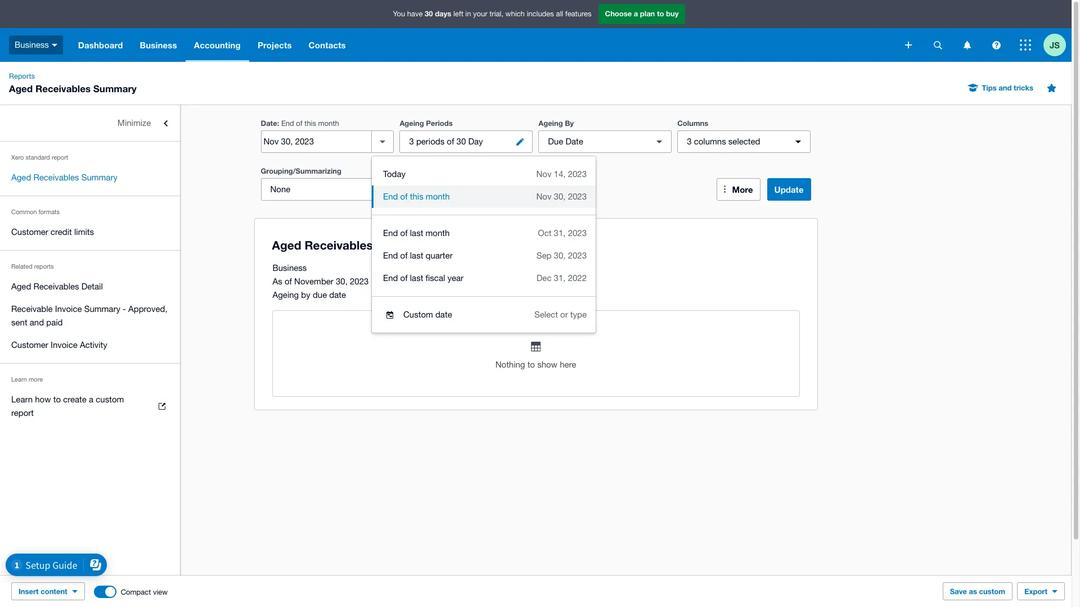 Task type: locate. For each thing, give the bounding box(es) containing it.
nov for nov 30, 2023
[[537, 192, 552, 202]]

1 horizontal spatial 3
[[687, 137, 692, 146]]

ageing down the as
[[273, 290, 299, 300]]

summary inside the receivable invoice summary - approved, sent and paid
[[84, 305, 120, 314]]

of down end of last quarter in the left top of the page
[[401, 274, 408, 283]]

1 horizontal spatial a
[[634, 9, 638, 18]]

2023 up sep 30, 2023
[[568, 229, 587, 238]]

your
[[473, 10, 488, 18]]

1 nov from the top
[[537, 169, 552, 179]]

days
[[435, 9, 452, 18]]

month for end of last month
[[426, 229, 450, 238]]

oct
[[538, 229, 552, 238]]

nov down nov 14, 2023
[[537, 192, 552, 202]]

0 horizontal spatial ageing
[[273, 290, 299, 300]]

2023 right 14,
[[568, 169, 587, 179]]

1 horizontal spatial date
[[566, 137, 584, 146]]

0 vertical spatial customer
[[11, 227, 48, 237]]

and inside the receivable invoice summary - approved, sent and paid
[[30, 318, 44, 328]]

last for quarter
[[410, 251, 424, 261]]

by
[[565, 119, 574, 128]]

0 vertical spatial learn
[[11, 377, 27, 383]]

1 horizontal spatial date
[[436, 310, 452, 320]]

date right custom
[[436, 310, 452, 320]]

2 3 from the left
[[687, 137, 692, 146]]

nov 30, 2023
[[537, 192, 587, 202]]

contacts
[[309, 40, 346, 50]]

30 right have
[[425, 9, 433, 18]]

2 horizontal spatial business
[[273, 263, 307, 273]]

0 horizontal spatial date
[[330, 290, 346, 300]]

end right :
[[281, 119, 294, 128]]

in
[[466, 10, 471, 18]]

select or type
[[535, 310, 587, 320]]

sent
[[11, 318, 27, 328]]

invoice for receivable
[[55, 305, 82, 314]]

0 vertical spatial date
[[330, 290, 346, 300]]

business
[[15, 40, 49, 49], [140, 40, 177, 50], [273, 263, 307, 273]]

remove from favorites image
[[1041, 77, 1063, 99]]

related
[[11, 263, 32, 270]]

to inside learn how to create a custom report
[[53, 395, 61, 405]]

of right the as
[[285, 277, 292, 287]]

0 horizontal spatial to
[[53, 395, 61, 405]]

end of last fiscal year
[[383, 274, 464, 283]]

2 horizontal spatial ageing
[[539, 119, 563, 128]]

customer inside customer invoice activity link
[[11, 341, 48, 350]]

to inside banner
[[657, 9, 664, 18]]

date right due
[[330, 290, 346, 300]]

31, right 'dec'
[[554, 274, 566, 283]]

accounting
[[194, 40, 241, 50]]

month up end of last month
[[426, 192, 450, 202]]

customer
[[11, 227, 48, 237], [11, 341, 48, 350]]

learn for learn more
[[11, 377, 27, 383]]

2 horizontal spatial to
[[657, 9, 664, 18]]

0 vertical spatial 30
[[425, 9, 433, 18]]

1 customer from the top
[[11, 227, 48, 237]]

date up 'select end date' field
[[261, 119, 277, 128]]

date right due
[[566, 137, 584, 146]]

show
[[538, 360, 558, 370]]

month up 'select end date' field
[[318, 119, 339, 128]]

report
[[52, 154, 68, 161], [11, 409, 34, 418]]

and
[[999, 83, 1012, 92], [30, 318, 44, 328]]

learn down learn more
[[11, 395, 33, 405]]

1 vertical spatial month
[[426, 192, 450, 202]]

1 horizontal spatial ageing
[[400, 119, 424, 128]]

30, right november
[[336, 277, 348, 287]]

1 vertical spatial learn
[[11, 395, 33, 405]]

aged receivables summary link
[[0, 167, 180, 189]]

1 horizontal spatial business button
[[131, 28, 186, 62]]

2022
[[568, 274, 587, 283]]

receivables down xero standard report
[[33, 173, 79, 182]]

2 business button from the left
[[131, 28, 186, 62]]

of
[[296, 119, 303, 128], [447, 137, 454, 146], [401, 192, 408, 202], [401, 229, 408, 238], [401, 251, 408, 261], [401, 274, 408, 283], [285, 277, 292, 287]]

customer for customer invoice activity
[[11, 341, 48, 350]]

invoice up the 'paid' on the bottom
[[55, 305, 82, 314]]

update
[[775, 185, 804, 195]]

to
[[657, 9, 664, 18], [528, 360, 535, 370], [53, 395, 61, 405]]

1 vertical spatial report
[[11, 409, 34, 418]]

0 horizontal spatial a
[[89, 395, 94, 405]]

0 vertical spatial summary
[[93, 83, 137, 95]]

2 vertical spatial last
[[410, 274, 424, 283]]

invoice down the 'paid' on the bottom
[[51, 341, 78, 350]]

1 vertical spatial invoice
[[51, 341, 78, 350]]

none
[[270, 185, 291, 194]]

due date button
[[539, 131, 672, 153]]

banner containing js
[[0, 0, 1072, 62]]

this inside 'date : end of this month'
[[305, 119, 316, 128]]

this up 'select end date' field
[[305, 119, 316, 128]]

aged
[[9, 83, 33, 95], [11, 173, 31, 182], [11, 282, 31, 292]]

1 vertical spatial customer
[[11, 341, 48, 350]]

aged down xero
[[11, 173, 31, 182]]

js button
[[1044, 28, 1072, 62]]

aged down reports link
[[9, 83, 33, 95]]

1 vertical spatial this
[[410, 192, 424, 202]]

invoice for customer
[[51, 341, 78, 350]]

report down learn more
[[11, 409, 34, 418]]

0 vertical spatial and
[[999, 83, 1012, 92]]

0 horizontal spatial custom
[[96, 395, 124, 405]]

and right the "tips"
[[999, 83, 1012, 92]]

30, right sep
[[554, 251, 566, 261]]

custom
[[404, 310, 433, 320]]

2 last from the top
[[410, 251, 424, 261]]

2023 down nov 14, 2023
[[568, 192, 587, 202]]

and inside button
[[999, 83, 1012, 92]]

14,
[[554, 169, 566, 179]]

last up end of last quarter in the left top of the page
[[410, 229, 424, 238]]

to left buy
[[657, 9, 664, 18]]

3 last from the top
[[410, 274, 424, 283]]

aged for aged receivables detail
[[11, 282, 31, 292]]

list box containing today
[[372, 156, 596, 333]]

end down today
[[383, 192, 398, 202]]

customer invoice activity
[[11, 341, 107, 350]]

filter
[[422, 184, 442, 194]]

receivables down reports at left
[[33, 282, 79, 292]]

which
[[506, 10, 525, 18]]

1 vertical spatial aged
[[11, 173, 31, 182]]

date
[[261, 119, 277, 128], [566, 137, 584, 146]]

svg image
[[964, 41, 971, 49]]

ageing inside business as of november 30, 2023 ageing by due date
[[273, 290, 299, 300]]

3 left periods
[[409, 137, 414, 146]]

30, down 14,
[[554, 192, 566, 202]]

summary for invoice
[[84, 305, 120, 314]]

3 for 3 periods of 30 day
[[409, 137, 414, 146]]

customer inside customer credit limits link
[[11, 227, 48, 237]]

1 horizontal spatial 30
[[457, 137, 466, 146]]

learn left more
[[11, 377, 27, 383]]

report up aged receivables summary
[[52, 154, 68, 161]]

0 vertical spatial custom
[[96, 395, 124, 405]]

formats
[[39, 209, 60, 216]]

custom right as
[[980, 588, 1006, 597]]

1 31, from the top
[[554, 229, 566, 238]]

1 horizontal spatial this
[[410, 192, 424, 202]]

of down end of last month
[[401, 251, 408, 261]]

this up end of last month
[[410, 192, 424, 202]]

learn inside learn how to create a custom report
[[11, 395, 33, 405]]

0 vertical spatial to
[[657, 9, 664, 18]]

2 nov from the top
[[537, 192, 552, 202]]

0 horizontal spatial 3
[[409, 137, 414, 146]]

0 vertical spatial 31,
[[554, 229, 566, 238]]

how
[[35, 395, 51, 405]]

receivables inside "link"
[[33, 173, 79, 182]]

2 31, from the top
[[554, 274, 566, 283]]

2 learn from the top
[[11, 395, 33, 405]]

0 vertical spatial 30,
[[554, 192, 566, 202]]

month up quarter
[[426, 229, 450, 238]]

1 last from the top
[[410, 229, 424, 238]]

0 horizontal spatial report
[[11, 409, 34, 418]]

reports link
[[5, 71, 39, 82]]

summary left -
[[84, 305, 120, 314]]

as
[[273, 277, 282, 287]]

2 vertical spatial aged
[[11, 282, 31, 292]]

0 horizontal spatial date
[[261, 119, 277, 128]]

nothing
[[496, 360, 525, 370]]

ageing for ageing by
[[539, 119, 563, 128]]

to right how
[[53, 395, 61, 405]]

0 horizontal spatial this
[[305, 119, 316, 128]]

of up end of last quarter in the left top of the page
[[401, 229, 408, 238]]

business button
[[0, 28, 70, 62], [131, 28, 186, 62]]

1 vertical spatial to
[[528, 360, 535, 370]]

0 vertical spatial nov
[[537, 169, 552, 179]]

a inside learn how to create a custom report
[[89, 395, 94, 405]]

choose
[[605, 9, 632, 18]]

2023 up the 2022
[[568, 251, 587, 261]]

nov left 14,
[[537, 169, 552, 179]]

1 vertical spatial date
[[436, 310, 452, 320]]

customer credit limits link
[[0, 221, 180, 244]]

2 vertical spatial month
[[426, 229, 450, 238]]

2 vertical spatial to
[[53, 395, 61, 405]]

group
[[372, 156, 596, 333]]

end down end of last quarter in the left top of the page
[[383, 274, 398, 283]]

customer down the common formats
[[11, 227, 48, 237]]

0 horizontal spatial and
[[30, 318, 44, 328]]

end up end of last quarter in the left top of the page
[[383, 229, 398, 238]]

ageing for ageing periods
[[400, 119, 424, 128]]

1 horizontal spatial and
[[999, 83, 1012, 92]]

1 3 from the left
[[409, 137, 414, 146]]

0 horizontal spatial 30
[[425, 9, 433, 18]]

of inside business as of november 30, 2023 ageing by due date
[[285, 277, 292, 287]]

of right :
[[296, 119, 303, 128]]

group containing today
[[372, 156, 596, 333]]

view
[[153, 589, 168, 597]]

navigation
[[70, 28, 898, 62]]

2 customer from the top
[[11, 341, 48, 350]]

svg image
[[1021, 39, 1032, 51], [934, 41, 943, 49], [993, 41, 1001, 49], [906, 42, 912, 48], [52, 44, 57, 47]]

summary down minimize button
[[81, 173, 118, 182]]

0 vertical spatial a
[[634, 9, 638, 18]]

filter button
[[400, 178, 533, 201]]

list box
[[372, 156, 596, 333]]

1 horizontal spatial report
[[52, 154, 68, 161]]

1 vertical spatial nov
[[537, 192, 552, 202]]

Report title field
[[269, 233, 795, 259]]

and down receivable
[[30, 318, 44, 328]]

insert content button
[[11, 583, 85, 601]]

2023 right november
[[350, 277, 369, 287]]

3 down columns
[[687, 137, 692, 146]]

end down end of last month
[[383, 251, 398, 261]]

banner
[[0, 0, 1072, 62]]

end for end of last fiscal year
[[383, 274, 398, 283]]

of right periods
[[447, 137, 454, 146]]

2023 for nov 30, 2023
[[568, 192, 587, 202]]

date inside list box
[[436, 310, 452, 320]]

due
[[313, 290, 327, 300]]

1 vertical spatial date
[[566, 137, 584, 146]]

0 vertical spatial month
[[318, 119, 339, 128]]

end for end of last quarter
[[383, 251, 398, 261]]

you
[[393, 10, 405, 18]]

receivables for detail
[[33, 282, 79, 292]]

date
[[330, 290, 346, 300], [436, 310, 452, 320]]

a right create
[[89, 395, 94, 405]]

2023 for oct 31, 2023
[[568, 229, 587, 238]]

dec 31, 2022
[[537, 274, 587, 283]]

custom inside learn how to create a custom report
[[96, 395, 124, 405]]

aged for aged receivables summary
[[11, 173, 31, 182]]

a left plan at right
[[634, 9, 638, 18]]

0 horizontal spatial business button
[[0, 28, 70, 62]]

aged inside "link"
[[11, 173, 31, 182]]

this
[[305, 119, 316, 128], [410, 192, 424, 202]]

save
[[951, 588, 968, 597]]

3 inside button
[[409, 137, 414, 146]]

approved,
[[128, 305, 168, 314]]

custom right create
[[96, 395, 124, 405]]

1 learn from the top
[[11, 377, 27, 383]]

summary for receivables
[[81, 173, 118, 182]]

by
[[301, 290, 311, 300]]

1 vertical spatial last
[[410, 251, 424, 261]]

1 vertical spatial 30,
[[554, 251, 566, 261]]

30 left day
[[457, 137, 466, 146]]

0 vertical spatial this
[[305, 119, 316, 128]]

1 vertical spatial 30
[[457, 137, 466, 146]]

summary up minimize at top
[[93, 83, 137, 95]]

month inside 'date : end of this month'
[[318, 119, 339, 128]]

save as custom
[[951, 588, 1006, 597]]

2 vertical spatial receivables
[[33, 282, 79, 292]]

last left fiscal
[[410, 274, 424, 283]]

0 vertical spatial aged
[[9, 83, 33, 95]]

ageing up periods
[[400, 119, 424, 128]]

summary inside "link"
[[81, 173, 118, 182]]

ageing left by at the top right of the page
[[539, 119, 563, 128]]

1 vertical spatial a
[[89, 395, 94, 405]]

2 vertical spatial 30,
[[336, 277, 348, 287]]

nov 14, 2023
[[537, 169, 587, 179]]

js
[[1050, 40, 1061, 50]]

end
[[281, 119, 294, 128], [383, 192, 398, 202], [383, 229, 398, 238], [383, 251, 398, 261], [383, 274, 398, 283]]

1 vertical spatial 31,
[[554, 274, 566, 283]]

1 vertical spatial summary
[[81, 173, 118, 182]]

1 vertical spatial receivables
[[33, 173, 79, 182]]

reports
[[34, 263, 54, 270]]

navigation containing dashboard
[[70, 28, 898, 62]]

last
[[410, 229, 424, 238], [410, 251, 424, 261], [410, 274, 424, 283]]

31, right oct
[[554, 229, 566, 238]]

end for end of this month
[[383, 192, 398, 202]]

of down today
[[401, 192, 408, 202]]

you have 30 days left in your trial, which includes all features
[[393, 9, 592, 18]]

export button
[[1018, 583, 1066, 601]]

customer down the sent
[[11, 341, 48, 350]]

0 vertical spatial last
[[410, 229, 424, 238]]

2 vertical spatial summary
[[84, 305, 120, 314]]

1 vertical spatial and
[[30, 318, 44, 328]]

learn how to create a custom report
[[11, 395, 124, 418]]

invoice inside the receivable invoice summary - approved, sent and paid
[[55, 305, 82, 314]]

0 vertical spatial invoice
[[55, 305, 82, 314]]

1 horizontal spatial custom
[[980, 588, 1006, 597]]

date : end of this month
[[261, 119, 339, 128]]

to left show
[[528, 360, 535, 370]]

last down end of last month
[[410, 251, 424, 261]]

today
[[383, 169, 406, 179]]

aged inside reports aged receivables summary
[[9, 83, 33, 95]]

limits
[[74, 227, 94, 237]]

aged down related
[[11, 282, 31, 292]]

month for end of this month
[[426, 192, 450, 202]]

1 vertical spatial custom
[[980, 588, 1006, 597]]

learn
[[11, 377, 27, 383], [11, 395, 33, 405]]

receivables down reports link
[[35, 83, 91, 95]]

0 vertical spatial receivables
[[35, 83, 91, 95]]



Task type: vqa. For each thing, say whether or not it's contained in the screenshot.
Aged Payables Detail link in the left of the page
no



Task type: describe. For each thing, give the bounding box(es) containing it.
last for month
[[410, 229, 424, 238]]

Select end date field
[[261, 131, 372, 153]]

custom inside button
[[980, 588, 1006, 597]]

1 business button from the left
[[0, 28, 70, 62]]

3 periods of 30 day
[[409, 137, 483, 146]]

30, inside business as of november 30, 2023 ageing by due date
[[336, 277, 348, 287]]

as
[[970, 588, 978, 597]]

detail
[[81, 282, 103, 292]]

compact
[[121, 589, 151, 597]]

31, for dec
[[554, 274, 566, 283]]

sep
[[537, 251, 552, 261]]

last for fiscal
[[410, 274, 424, 283]]

due date
[[548, 137, 584, 146]]

sep 30, 2023
[[537, 251, 587, 261]]

dashboard
[[78, 40, 123, 50]]

a inside banner
[[634, 9, 638, 18]]

end for end of last month
[[383, 229, 398, 238]]

selected
[[729, 137, 761, 146]]

3 for 3 columns selected
[[687, 137, 692, 146]]

receivables for summary
[[33, 173, 79, 182]]

ageing by
[[539, 119, 574, 128]]

of inside 'date : end of this month'
[[296, 119, 303, 128]]

1 horizontal spatial to
[[528, 360, 535, 370]]

related reports
[[11, 263, 54, 270]]

standard
[[26, 154, 50, 161]]

none button
[[261, 178, 394, 201]]

choose a plan to buy
[[605, 9, 679, 18]]

projects button
[[249, 28, 300, 62]]

receivable invoice summary - approved, sent and paid
[[11, 305, 168, 328]]

0 vertical spatial report
[[52, 154, 68, 161]]

compact view
[[121, 589, 168, 597]]

2023 inside business as of november 30, 2023 ageing by due date
[[350, 277, 369, 287]]

nothing to show here
[[496, 360, 577, 370]]

export
[[1025, 588, 1048, 597]]

aged receivables detail
[[11, 282, 103, 292]]

grouping/summarizing
[[261, 167, 342, 176]]

here
[[560, 360, 577, 370]]

31, for oct
[[554, 229, 566, 238]]

nov for nov 14, 2023
[[537, 169, 552, 179]]

xero standard report
[[11, 154, 68, 161]]

30, for nov
[[554, 192, 566, 202]]

due
[[548, 137, 564, 146]]

update button
[[768, 178, 811, 201]]

reports
[[9, 72, 35, 80]]

end of last month
[[383, 229, 450, 238]]

30 inside banner
[[425, 9, 433, 18]]

-
[[123, 305, 126, 314]]

aged receivables summary
[[11, 173, 118, 182]]

periods
[[426, 119, 453, 128]]

more button
[[717, 178, 761, 201]]

more
[[733, 185, 753, 195]]

projects
[[258, 40, 292, 50]]

0 horizontal spatial business
[[15, 40, 49, 49]]

dec
[[537, 274, 552, 283]]

quarter
[[426, 251, 453, 261]]

insert
[[19, 588, 39, 597]]

30, for sep
[[554, 251, 566, 261]]

content
[[41, 588, 67, 597]]

year
[[448, 274, 464, 283]]

ageing periods
[[400, 119, 453, 128]]

buy
[[667, 9, 679, 18]]

customer invoice activity link
[[0, 334, 180, 357]]

oct 31, 2023
[[538, 229, 587, 238]]

minimize
[[118, 118, 151, 128]]

all
[[556, 10, 564, 18]]

end inside 'date : end of this month'
[[281, 119, 294, 128]]

navigation inside banner
[[70, 28, 898, 62]]

receivables inside reports aged receivables summary
[[35, 83, 91, 95]]

summary inside reports aged receivables summary
[[93, 83, 137, 95]]

this inside list box
[[410, 192, 424, 202]]

1 horizontal spatial business
[[140, 40, 177, 50]]

date inside business as of november 30, 2023 ageing by due date
[[330, 290, 346, 300]]

insert content
[[19, 588, 67, 597]]

report inside learn how to create a custom report
[[11, 409, 34, 418]]

customer credit limits
[[11, 227, 94, 237]]

tips
[[983, 83, 997, 92]]

xero
[[11, 154, 24, 161]]

november
[[294, 277, 334, 287]]

aged receivables detail link
[[0, 276, 180, 298]]

of inside button
[[447, 137, 454, 146]]

left
[[454, 10, 464, 18]]

create
[[63, 395, 87, 405]]

or
[[561, 310, 568, 320]]

list of convenience dates image
[[372, 131, 394, 153]]

learn for learn how to create a custom report
[[11, 395, 33, 405]]

2023 for nov 14, 2023
[[568, 169, 587, 179]]

3 columns selected
[[687, 137, 761, 146]]

includes
[[527, 10, 554, 18]]

business as of november 30, 2023 ageing by due date
[[273, 263, 369, 300]]

date inside popup button
[[566, 137, 584, 146]]

columns
[[678, 119, 709, 128]]

end of this month
[[383, 192, 450, 202]]

receivable
[[11, 305, 53, 314]]

tips and tricks button
[[962, 79, 1041, 97]]

learn how to create a custom report link
[[0, 389, 180, 425]]

type
[[571, 310, 587, 320]]

business inside business as of november 30, 2023 ageing by due date
[[273, 263, 307, 273]]

select
[[535, 310, 558, 320]]

receivable invoice summary - approved, sent and paid link
[[0, 298, 180, 334]]

activity
[[80, 341, 107, 350]]

svg image inside business popup button
[[52, 44, 57, 47]]

plan
[[641, 9, 655, 18]]

reports aged receivables summary
[[9, 72, 137, 95]]

common
[[11, 209, 37, 216]]

save as custom button
[[943, 583, 1013, 601]]

0 vertical spatial date
[[261, 119, 277, 128]]

features
[[566, 10, 592, 18]]

customer for customer credit limits
[[11, 227, 48, 237]]

30 inside button
[[457, 137, 466, 146]]

2023 for sep 30, 2023
[[568, 251, 587, 261]]

tips and tricks
[[983, 83, 1034, 92]]

common formats
[[11, 209, 60, 216]]

fiscal
[[426, 274, 445, 283]]

accounting button
[[186, 28, 249, 62]]

day
[[469, 137, 483, 146]]



